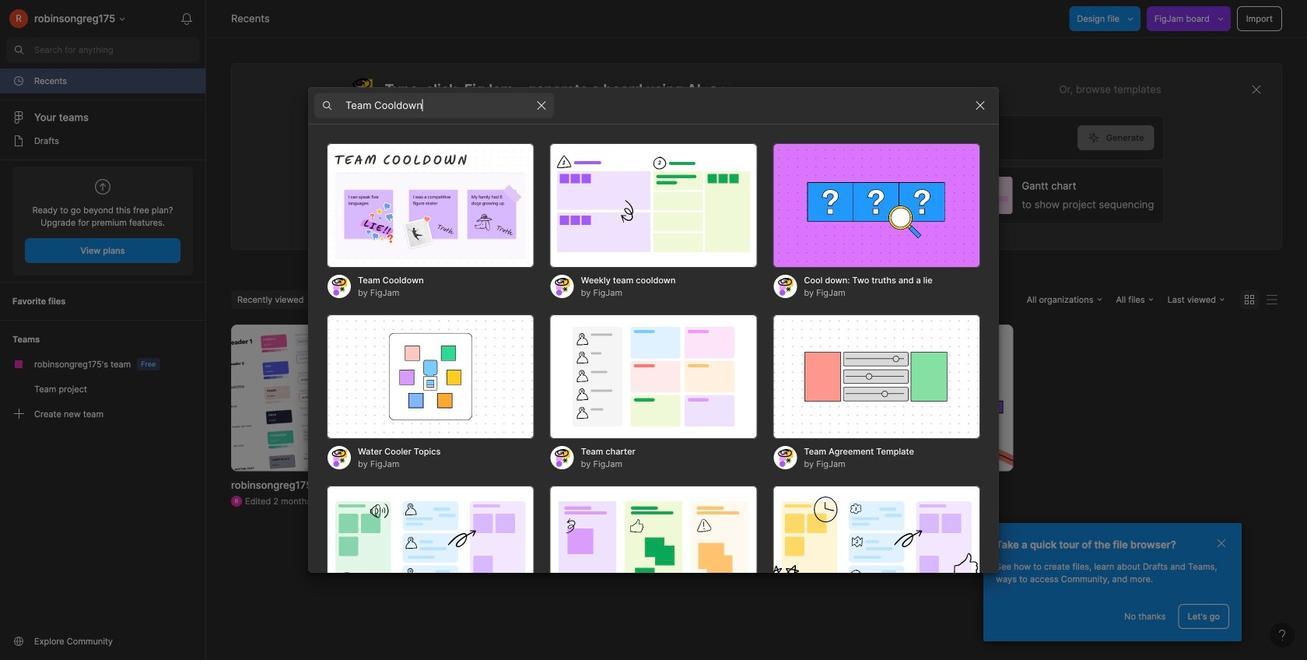 Task type: vqa. For each thing, say whether or not it's contained in the screenshot.
File name text box
no



Task type: locate. For each thing, give the bounding box(es) containing it.
team charter image
[[550, 314, 758, 439]]

recent 16 image
[[12, 75, 25, 87]]

2 horizontal spatial file thumbnail image
[[769, 325, 1014, 471]]

dialog
[[308, 87, 1000, 660]]

page 16 image
[[12, 135, 25, 147]]

Search templates text field
[[346, 96, 529, 115]]

1 horizontal spatial file thumbnail image
[[500, 325, 745, 471]]

Ex: A weekly team meeting, starting with an ice breaker field
[[350, 116, 1078, 160]]

1 file thumbnail image from the left
[[231, 325, 475, 471]]

file thumbnail image
[[231, 325, 475, 471], [500, 325, 745, 471], [769, 325, 1014, 471]]

2 file thumbnail image from the left
[[500, 325, 745, 471]]

weekly team cooldown image
[[550, 143, 758, 268]]

team meeting agenda image
[[773, 486, 981, 610]]

team weekly image
[[327, 486, 535, 610]]

0 horizontal spatial file thumbnail image
[[231, 325, 475, 471]]



Task type: describe. For each thing, give the bounding box(es) containing it.
cool down: two truths and a lie image
[[773, 143, 981, 268]]

3 file thumbnail image from the left
[[769, 325, 1014, 471]]

team stand up image
[[550, 486, 758, 610]]

team agreement template image
[[773, 314, 981, 439]]

search 32 image
[[6, 37, 31, 62]]

Search for anything text field
[[34, 44, 199, 56]]

team cooldown image
[[327, 143, 535, 268]]

community 16 image
[[12, 635, 25, 648]]

bell 32 image
[[174, 6, 199, 31]]

water cooler topics image
[[327, 314, 535, 439]]



